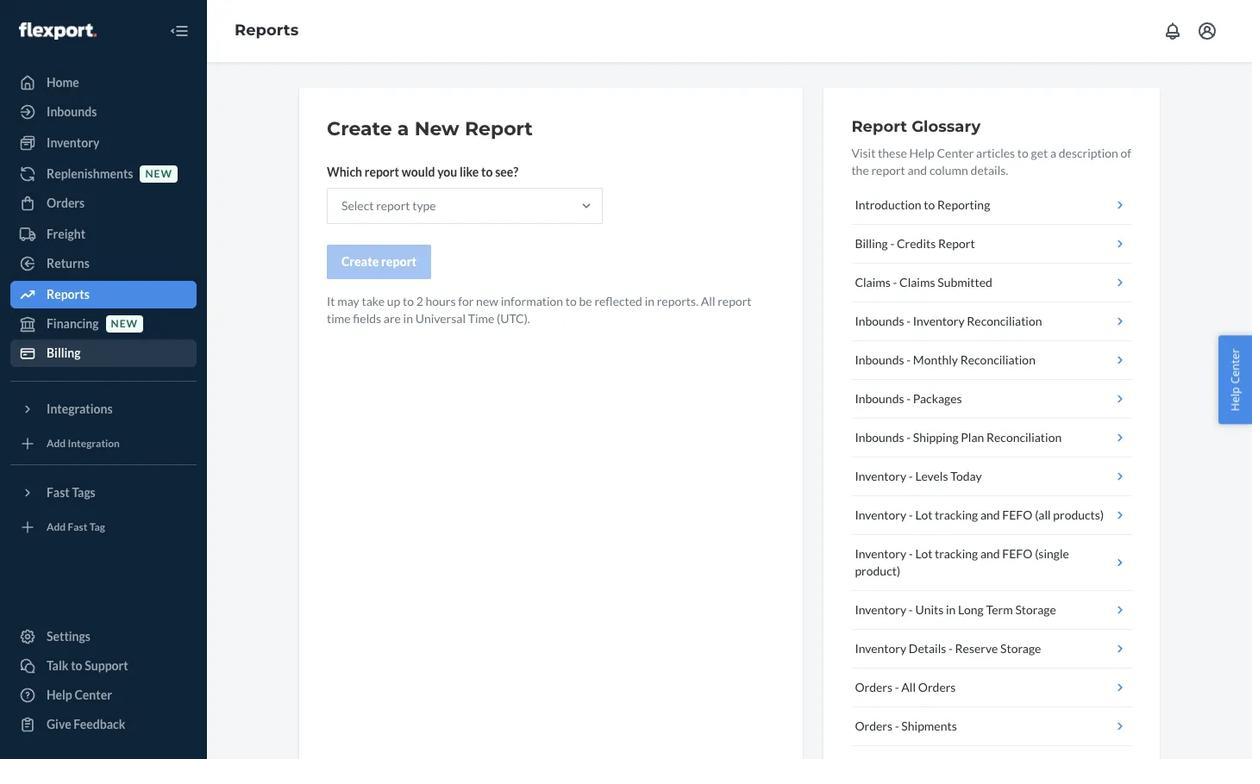 Task type: vqa. For each thing, say whether or not it's contained in the screenshot.
2
yes



Task type: locate. For each thing, give the bounding box(es) containing it.
2 vertical spatial center
[[75, 688, 112, 703]]

tracking inside inventory - lot tracking and fefo (all products) button
[[935, 508, 978, 523]]

packages
[[913, 392, 962, 406]]

2 horizontal spatial report
[[938, 236, 975, 251]]

0 horizontal spatial reports link
[[10, 281, 197, 309]]

0 vertical spatial center
[[937, 146, 974, 160]]

report
[[872, 163, 905, 178], [365, 165, 399, 179], [376, 198, 410, 213], [381, 254, 417, 269], [718, 294, 752, 309]]

tracking down inventory - lot tracking and fefo (all products)
[[935, 547, 978, 562]]

0 vertical spatial reports link
[[235, 21, 299, 40]]

1 horizontal spatial reports link
[[235, 21, 299, 40]]

1 vertical spatial help
[[1228, 387, 1243, 411]]

glossary
[[912, 117, 981, 136]]

- left monthly
[[907, 353, 911, 367]]

claims down billing - credits report
[[855, 275, 891, 290]]

help center inside button
[[1228, 349, 1243, 411]]

1 tracking from the top
[[935, 508, 978, 523]]

all
[[701, 294, 715, 309], [902, 681, 916, 695]]

- for claims - claims submitted
[[893, 275, 897, 290]]

1 vertical spatial center
[[1228, 349, 1243, 384]]

to right talk
[[71, 659, 82, 674]]

0 vertical spatial fefo
[[1002, 508, 1033, 523]]

inbounds left packages
[[855, 392, 904, 406]]

and down inventory - levels today button
[[981, 508, 1000, 523]]

new inside the it may take up to 2 hours for new information to be reflected in reports. all report time fields are in universal time (utc).
[[476, 294, 499, 309]]

fast tags button
[[10, 480, 197, 507]]

1 vertical spatial fefo
[[1002, 547, 1033, 562]]

all inside the it may take up to 2 hours for new information to be reflected in reports. all report time fields are in universal time (utc).
[[701, 294, 715, 309]]

- for orders - all orders
[[895, 681, 899, 695]]

1 horizontal spatial in
[[645, 294, 655, 309]]

2 horizontal spatial in
[[946, 603, 956, 618]]

plan
[[961, 430, 984, 445]]

inbounds - shipping plan reconciliation button
[[852, 419, 1132, 458]]

to left reporting
[[924, 198, 935, 212]]

reports link
[[235, 21, 299, 40], [10, 281, 197, 309]]

in left reports.
[[645, 294, 655, 309]]

open account menu image
[[1197, 21, 1218, 41]]

fast left tag
[[68, 521, 87, 534]]

2 horizontal spatial new
[[476, 294, 499, 309]]

billing for billing
[[47, 346, 81, 361]]

introduction to reporting
[[855, 198, 990, 212]]

reconciliation down claims - claims submitted button
[[967, 314, 1042, 329]]

1 vertical spatial all
[[902, 681, 916, 695]]

inbounds down claims - claims submitted
[[855, 314, 904, 329]]

introduction to reporting button
[[852, 186, 1132, 225]]

- down inventory - levels today
[[909, 508, 913, 523]]

reconciliation down the inbounds - packages button
[[987, 430, 1062, 445]]

and left column
[[908, 163, 927, 178]]

help inside help center button
[[1228, 387, 1243, 411]]

storage right the term
[[1016, 603, 1056, 618]]

help inside "help center" link
[[47, 688, 72, 703]]

create up which
[[327, 117, 392, 141]]

home link
[[10, 69, 197, 97]]

report up see?
[[465, 117, 533, 141]]

- for inventory - units in long term storage
[[909, 603, 913, 618]]

add left integration
[[47, 438, 66, 451]]

give
[[47, 718, 71, 732]]

0 vertical spatial tracking
[[935, 508, 978, 523]]

new up orders 'link'
[[145, 168, 172, 181]]

1 claims from the left
[[855, 275, 891, 290]]

lot down inventory - levels today
[[916, 508, 933, 523]]

claims
[[855, 275, 891, 290], [900, 275, 935, 290]]

tracking inside 'inventory - lot tracking and fefo (single product)'
[[935, 547, 978, 562]]

1 horizontal spatial all
[[902, 681, 916, 695]]

shipping
[[913, 430, 959, 445]]

claims - claims submitted
[[855, 275, 993, 290]]

1 vertical spatial add
[[47, 521, 66, 534]]

and for inventory - lot tracking and fefo (all products)
[[981, 508, 1000, 523]]

0 horizontal spatial help center
[[47, 688, 112, 703]]

in inside button
[[946, 603, 956, 618]]

create for create report
[[342, 254, 379, 269]]

0 horizontal spatial new
[[111, 318, 138, 331]]

1 horizontal spatial new
[[145, 168, 172, 181]]

inventory details - reserve storage
[[855, 642, 1041, 656]]

orders up the orders - shipments
[[855, 681, 893, 695]]

credits
[[897, 236, 936, 251]]

long
[[958, 603, 984, 618]]

report down reporting
[[938, 236, 975, 251]]

add integration
[[47, 438, 120, 451]]

integrations
[[47, 402, 113, 417]]

- left units on the right bottom of the page
[[909, 603, 913, 618]]

report for create a new report
[[465, 117, 533, 141]]

- inside 'inventory - lot tracking and fefo (single product)'
[[909, 547, 913, 562]]

report up select report type
[[365, 165, 399, 179]]

inbounds for inbounds - monthly reconciliation
[[855, 353, 904, 367]]

report for billing - credits report
[[938, 236, 975, 251]]

0 horizontal spatial a
[[397, 117, 409, 141]]

inbounds - monthly reconciliation button
[[852, 342, 1132, 380]]

lot
[[916, 508, 933, 523], [916, 547, 933, 562]]

orders for orders
[[47, 196, 85, 210]]

2 horizontal spatial center
[[1228, 349, 1243, 384]]

- up the orders - shipments
[[895, 681, 899, 695]]

report inside button
[[938, 236, 975, 251]]

1 vertical spatial billing
[[47, 346, 81, 361]]

fast tags
[[47, 486, 96, 500]]

all up the orders - shipments
[[902, 681, 916, 695]]

2 fefo from the top
[[1002, 547, 1033, 562]]

lot up units on the right bottom of the page
[[916, 547, 933, 562]]

0 vertical spatial lot
[[916, 508, 933, 523]]

1 vertical spatial fast
[[68, 521, 87, 534]]

inventory link
[[10, 129, 197, 157]]

inbounds up inbounds - packages
[[855, 353, 904, 367]]

1 vertical spatial a
[[1051, 146, 1057, 160]]

orders down the 'orders - all orders'
[[855, 719, 893, 734]]

1 vertical spatial and
[[981, 508, 1000, 523]]

visit these help center articles to get a description of the report and column details.
[[852, 146, 1132, 178]]

inbounds for inbounds - shipping plan reconciliation
[[855, 430, 904, 445]]

a left the new
[[397, 117, 409, 141]]

1 horizontal spatial a
[[1051, 146, 1057, 160]]

tracking for (all
[[935, 508, 978, 523]]

home
[[47, 75, 79, 90]]

2 vertical spatial help
[[47, 688, 72, 703]]

a right get
[[1051, 146, 1057, 160]]

0 vertical spatial fast
[[47, 486, 70, 500]]

report glossary
[[852, 117, 981, 136]]

1 horizontal spatial claims
[[900, 275, 935, 290]]

inbounds down home
[[47, 104, 97, 119]]

0 horizontal spatial all
[[701, 294, 715, 309]]

reconciliation down inbounds - inventory reconciliation button
[[961, 353, 1036, 367]]

- for inbounds - monthly reconciliation
[[907, 353, 911, 367]]

inventory left "levels"
[[855, 469, 907, 484]]

orders up "shipments"
[[918, 681, 956, 695]]

and down inventory - lot tracking and fefo (all products) button
[[981, 547, 1000, 562]]

fefo inside 'inventory - lot tracking and fefo (single product)'
[[1002, 547, 1033, 562]]

0 horizontal spatial center
[[75, 688, 112, 703]]

tracking
[[935, 508, 978, 523], [935, 547, 978, 562]]

1 horizontal spatial center
[[937, 146, 974, 160]]

new for replenishments
[[145, 168, 172, 181]]

- right details
[[949, 642, 953, 656]]

reconciliation for inbounds - monthly reconciliation
[[961, 353, 1036, 367]]

in
[[645, 294, 655, 309], [403, 311, 413, 326], [946, 603, 956, 618]]

0 horizontal spatial reports
[[47, 287, 90, 302]]

select report type
[[342, 198, 436, 213]]

open notifications image
[[1163, 21, 1183, 41]]

create up the may
[[342, 254, 379, 269]]

add down fast tags at left
[[47, 521, 66, 534]]

- for inbounds - packages
[[907, 392, 911, 406]]

2 vertical spatial in
[[946, 603, 956, 618]]

to
[[1018, 146, 1029, 160], [481, 165, 493, 179], [924, 198, 935, 212], [403, 294, 414, 309], [566, 294, 577, 309], [71, 659, 82, 674]]

returns
[[47, 256, 90, 271]]

these
[[878, 146, 907, 160]]

0 vertical spatial help center
[[1228, 349, 1243, 411]]

1 horizontal spatial help
[[910, 146, 935, 160]]

inventory down inventory - levels today
[[855, 508, 907, 523]]

orders - all orders button
[[852, 669, 1132, 708]]

- left "levels"
[[909, 469, 913, 484]]

reconciliation
[[967, 314, 1042, 329], [961, 353, 1036, 367], [987, 430, 1062, 445]]

- for orders - shipments
[[895, 719, 899, 734]]

report for create report
[[381, 254, 417, 269]]

claims down "credits"
[[900, 275, 935, 290]]

add fast tag link
[[10, 514, 197, 542]]

report up up
[[381, 254, 417, 269]]

- for inbounds - inventory reconciliation
[[907, 314, 911, 329]]

- down billing - credits report
[[893, 275, 897, 290]]

report down these
[[872, 163, 905, 178]]

inbounds for inbounds - inventory reconciliation
[[855, 314, 904, 329]]

new
[[145, 168, 172, 181], [476, 294, 499, 309], [111, 318, 138, 331]]

and for inventory - lot tracking and fefo (single product)
[[981, 547, 1000, 562]]

1 vertical spatial create
[[342, 254, 379, 269]]

orders link
[[10, 190, 197, 217]]

- down claims - claims submitted
[[907, 314, 911, 329]]

1 vertical spatial reconciliation
[[961, 353, 1036, 367]]

and
[[908, 163, 927, 178], [981, 508, 1000, 523], [981, 547, 1000, 562]]

0 horizontal spatial help
[[47, 688, 72, 703]]

information
[[501, 294, 563, 309]]

inventory - lot tracking and fefo (all products) button
[[852, 497, 1132, 536]]

reports
[[235, 21, 299, 40], [47, 287, 90, 302]]

products)
[[1053, 508, 1104, 523]]

center inside button
[[1228, 349, 1243, 384]]

lot for inventory - lot tracking and fefo (all products)
[[916, 508, 933, 523]]

report up these
[[852, 117, 907, 136]]

inventory up monthly
[[913, 314, 965, 329]]

billing
[[855, 236, 888, 251], [47, 346, 81, 361]]

2 tracking from the top
[[935, 547, 978, 562]]

claims - claims submitted button
[[852, 264, 1132, 303]]

billing down financing
[[47, 346, 81, 361]]

type
[[412, 198, 436, 213]]

1 horizontal spatial billing
[[855, 236, 888, 251]]

monthly
[[913, 353, 958, 367]]

0 vertical spatial billing
[[855, 236, 888, 251]]

inventory up the 'orders - all orders'
[[855, 642, 907, 656]]

1 vertical spatial reports link
[[10, 281, 197, 309]]

orders up freight
[[47, 196, 85, 210]]

- for inventory - levels today
[[909, 469, 913, 484]]

all right reports.
[[701, 294, 715, 309]]

fefo left (single
[[1002, 547, 1033, 562]]

1 vertical spatial new
[[476, 294, 499, 309]]

0 vertical spatial new
[[145, 168, 172, 181]]

inventory
[[47, 135, 100, 150], [913, 314, 965, 329], [855, 469, 907, 484], [855, 508, 907, 523], [855, 547, 907, 562], [855, 603, 907, 618], [855, 642, 907, 656]]

0 vertical spatial in
[[645, 294, 655, 309]]

fefo for (all
[[1002, 508, 1033, 523]]

inventory up the replenishments
[[47, 135, 100, 150]]

1 vertical spatial tracking
[[935, 547, 978, 562]]

fields
[[353, 311, 381, 326]]

1 horizontal spatial help center
[[1228, 349, 1243, 411]]

and inside 'inventory - lot tracking and fefo (single product)'
[[981, 547, 1000, 562]]

- up inventory - units in long term storage
[[909, 547, 913, 562]]

new up billing link
[[111, 318, 138, 331]]

a
[[397, 117, 409, 141], [1051, 146, 1057, 160]]

0 horizontal spatial report
[[465, 117, 533, 141]]

- left "credits"
[[890, 236, 895, 251]]

the
[[852, 163, 869, 178]]

report right reports.
[[718, 294, 752, 309]]

1 vertical spatial in
[[403, 311, 413, 326]]

2 horizontal spatial help
[[1228, 387, 1243, 411]]

0 vertical spatial reconciliation
[[967, 314, 1042, 329]]

0 vertical spatial all
[[701, 294, 715, 309]]

create inside button
[[342, 254, 379, 269]]

visit
[[852, 146, 876, 160]]

fast inside dropdown button
[[47, 486, 70, 500]]

1 vertical spatial storage
[[1001, 642, 1041, 656]]

fefo left (all
[[1002, 508, 1033, 523]]

inventory up the product)
[[855, 547, 907, 562]]

2 vertical spatial and
[[981, 547, 1000, 562]]

- left shipping
[[907, 430, 911, 445]]

settings
[[47, 630, 91, 644]]

reserve
[[955, 642, 998, 656]]

up
[[387, 294, 400, 309]]

in right are on the top left of page
[[403, 311, 413, 326]]

report left type
[[376, 198, 410, 213]]

storage right reserve
[[1001, 642, 1041, 656]]

help
[[910, 146, 935, 160], [1228, 387, 1243, 411], [47, 688, 72, 703]]

orders - shipments button
[[852, 708, 1132, 747]]

inventory inside 'inventory - lot tracking and fefo (single product)'
[[855, 547, 907, 562]]

report inside button
[[381, 254, 417, 269]]

tracking down today
[[935, 508, 978, 523]]

shipments
[[902, 719, 957, 734]]

help center link
[[10, 682, 197, 710]]

of
[[1121, 146, 1132, 160]]

- left packages
[[907, 392, 911, 406]]

- for inbounds - shipping plan reconciliation
[[907, 430, 911, 445]]

all inside button
[[902, 681, 916, 695]]

inventory inside 'button'
[[855, 642, 907, 656]]

1 vertical spatial help center
[[47, 688, 112, 703]]

help center
[[1228, 349, 1243, 411], [47, 688, 112, 703]]

new up time
[[476, 294, 499, 309]]

2 lot from the top
[[916, 547, 933, 562]]

inventory for inventory
[[47, 135, 100, 150]]

2 add from the top
[[47, 521, 66, 534]]

inbounds down inbounds - packages
[[855, 430, 904, 445]]

add
[[47, 438, 66, 451], [47, 521, 66, 534]]

0 horizontal spatial claims
[[855, 275, 891, 290]]

time
[[468, 311, 495, 326]]

lot inside 'inventory - lot tracking and fefo (single product)'
[[916, 547, 933, 562]]

2 vertical spatial new
[[111, 318, 138, 331]]

center inside visit these help center articles to get a description of the report and column details.
[[937, 146, 974, 160]]

1 fefo from the top
[[1002, 508, 1033, 523]]

time
[[327, 311, 351, 326]]

to left get
[[1018, 146, 1029, 160]]

0 vertical spatial storage
[[1016, 603, 1056, 618]]

get
[[1031, 146, 1048, 160]]

add for add integration
[[47, 438, 66, 451]]

0 vertical spatial and
[[908, 163, 927, 178]]

1 add from the top
[[47, 438, 66, 451]]

0 vertical spatial add
[[47, 438, 66, 451]]

0 horizontal spatial billing
[[47, 346, 81, 361]]

feedback
[[74, 718, 125, 732]]

1 vertical spatial lot
[[916, 547, 933, 562]]

billing inside button
[[855, 236, 888, 251]]

- left "shipments"
[[895, 719, 899, 734]]

inbounds - packages
[[855, 392, 962, 406]]

orders inside 'link'
[[47, 196, 85, 210]]

billing down introduction
[[855, 236, 888, 251]]

1 vertical spatial reports
[[47, 287, 90, 302]]

1 lot from the top
[[916, 508, 933, 523]]

add integration link
[[10, 430, 197, 458]]

in left long
[[946, 603, 956, 618]]

inventory down the product)
[[855, 603, 907, 618]]

0 vertical spatial reports
[[235, 21, 299, 40]]

0 vertical spatial help
[[910, 146, 935, 160]]

0 vertical spatial create
[[327, 117, 392, 141]]

fast left tags
[[47, 486, 70, 500]]

inventory for inventory - lot tracking and fefo (single product)
[[855, 547, 907, 562]]



Task type: describe. For each thing, give the bounding box(es) containing it.
reporting
[[938, 198, 990, 212]]

a inside visit these help center articles to get a description of the report and column details.
[[1051, 146, 1057, 160]]

articles
[[976, 146, 1015, 160]]

(utc).
[[497, 311, 530, 326]]

help center button
[[1219, 336, 1252, 424]]

2
[[416, 294, 423, 309]]

term
[[986, 603, 1013, 618]]

billing - credits report button
[[852, 225, 1132, 264]]

freight link
[[10, 221, 197, 248]]

inbounds - monthly reconciliation
[[855, 353, 1036, 367]]

hours
[[426, 294, 456, 309]]

levels
[[916, 469, 948, 484]]

to inside visit these help center articles to get a description of the report and column details.
[[1018, 146, 1029, 160]]

create a new report
[[327, 117, 533, 141]]

which
[[327, 165, 362, 179]]

returns link
[[10, 250, 197, 278]]

to inside button
[[71, 659, 82, 674]]

orders - shipments
[[855, 719, 957, 734]]

2 vertical spatial reconciliation
[[987, 430, 1062, 445]]

like
[[460, 165, 479, 179]]

give feedback button
[[10, 712, 197, 739]]

1 horizontal spatial reports
[[235, 21, 299, 40]]

inventory - lot tracking and fefo (single product) button
[[852, 536, 1132, 592]]

freight
[[47, 227, 85, 242]]

0 horizontal spatial in
[[403, 311, 413, 326]]

billing - credits report
[[855, 236, 975, 251]]

today
[[951, 469, 982, 484]]

create for create a new report
[[327, 117, 392, 141]]

inventory for inventory - levels today
[[855, 469, 907, 484]]

1 horizontal spatial report
[[852, 117, 907, 136]]

close navigation image
[[169, 21, 190, 41]]

to left 2
[[403, 294, 414, 309]]

to left be
[[566, 294, 577, 309]]

report for select report type
[[376, 198, 410, 213]]

billing for billing - credits report
[[855, 236, 888, 251]]

inventory - lot tracking and fefo (single product)
[[855, 547, 1069, 579]]

inbounds for inbounds
[[47, 104, 97, 119]]

and inside visit these help center articles to get a description of the report and column details.
[[908, 163, 927, 178]]

would
[[402, 165, 435, 179]]

units
[[916, 603, 944, 618]]

integration
[[68, 438, 120, 451]]

talk to support
[[47, 659, 128, 674]]

inventory - units in long term storage button
[[852, 592, 1132, 631]]

- for inventory - lot tracking and fefo (single product)
[[909, 547, 913, 562]]

may
[[337, 294, 359, 309]]

- for inventory - lot tracking and fefo (all products)
[[909, 508, 913, 523]]

- inside 'button'
[[949, 642, 953, 656]]

flexport logo image
[[19, 22, 96, 39]]

create report button
[[327, 245, 431, 279]]

inbounds - shipping plan reconciliation
[[855, 430, 1062, 445]]

details
[[909, 642, 946, 656]]

add fast tag
[[47, 521, 105, 534]]

(all
[[1035, 508, 1051, 523]]

reports.
[[657, 294, 699, 309]]

report for which report would you like to see?
[[365, 165, 399, 179]]

report inside visit these help center articles to get a description of the report and column details.
[[872, 163, 905, 178]]

new
[[415, 117, 459, 141]]

reflected
[[595, 294, 643, 309]]

details.
[[971, 163, 1009, 178]]

it may take up to 2 hours for new information to be reflected in reports. all report time fields are in universal time (utc).
[[327, 294, 752, 326]]

(single
[[1035, 547, 1069, 562]]

inventory for inventory details - reserve storage
[[855, 642, 907, 656]]

introduction
[[855, 198, 922, 212]]

lot for inventory - lot tracking and fefo (single product)
[[916, 547, 933, 562]]

give feedback
[[47, 718, 125, 732]]

financing
[[47, 317, 99, 331]]

inbounds - inventory reconciliation button
[[852, 303, 1132, 342]]

column
[[930, 163, 969, 178]]

orders for orders - all orders
[[855, 681, 893, 695]]

product)
[[855, 564, 901, 579]]

see?
[[495, 165, 518, 179]]

tag
[[89, 521, 105, 534]]

talk to support button
[[10, 653, 197, 681]]

billing link
[[10, 340, 197, 367]]

to inside button
[[924, 198, 935, 212]]

for
[[458, 294, 474, 309]]

create report
[[342, 254, 417, 269]]

inbounds for inbounds - packages
[[855, 392, 904, 406]]

talk
[[47, 659, 69, 674]]

2 claims from the left
[[900, 275, 935, 290]]

help inside visit these help center articles to get a description of the report and column details.
[[910, 146, 935, 160]]

inventory - levels today
[[855, 469, 982, 484]]

report inside the it may take up to 2 hours for new information to be reflected in reports. all report time fields are in universal time (utc).
[[718, 294, 752, 309]]

integrations button
[[10, 396, 197, 424]]

are
[[384, 311, 401, 326]]

- for billing - credits report
[[890, 236, 895, 251]]

inventory for inventory - units in long term storage
[[855, 603, 907, 618]]

to right like
[[481, 165, 493, 179]]

take
[[362, 294, 385, 309]]

inventory for inventory - lot tracking and fefo (all products)
[[855, 508, 907, 523]]

add for add fast tag
[[47, 521, 66, 534]]

storage inside button
[[1016, 603, 1056, 618]]

reconciliation for inbounds - inventory reconciliation
[[967, 314, 1042, 329]]

inventory details - reserve storage button
[[852, 631, 1132, 669]]

inventory - lot tracking and fefo (all products)
[[855, 508, 1104, 523]]

storage inside 'button'
[[1001, 642, 1041, 656]]

submitted
[[938, 275, 993, 290]]

inbounds - packages button
[[852, 380, 1132, 419]]

description
[[1059, 146, 1119, 160]]

0 vertical spatial a
[[397, 117, 409, 141]]

it
[[327, 294, 335, 309]]

new for financing
[[111, 318, 138, 331]]

tracking for (single
[[935, 547, 978, 562]]

fefo for (single
[[1002, 547, 1033, 562]]

settings link
[[10, 624, 197, 651]]

orders for orders - shipments
[[855, 719, 893, 734]]



